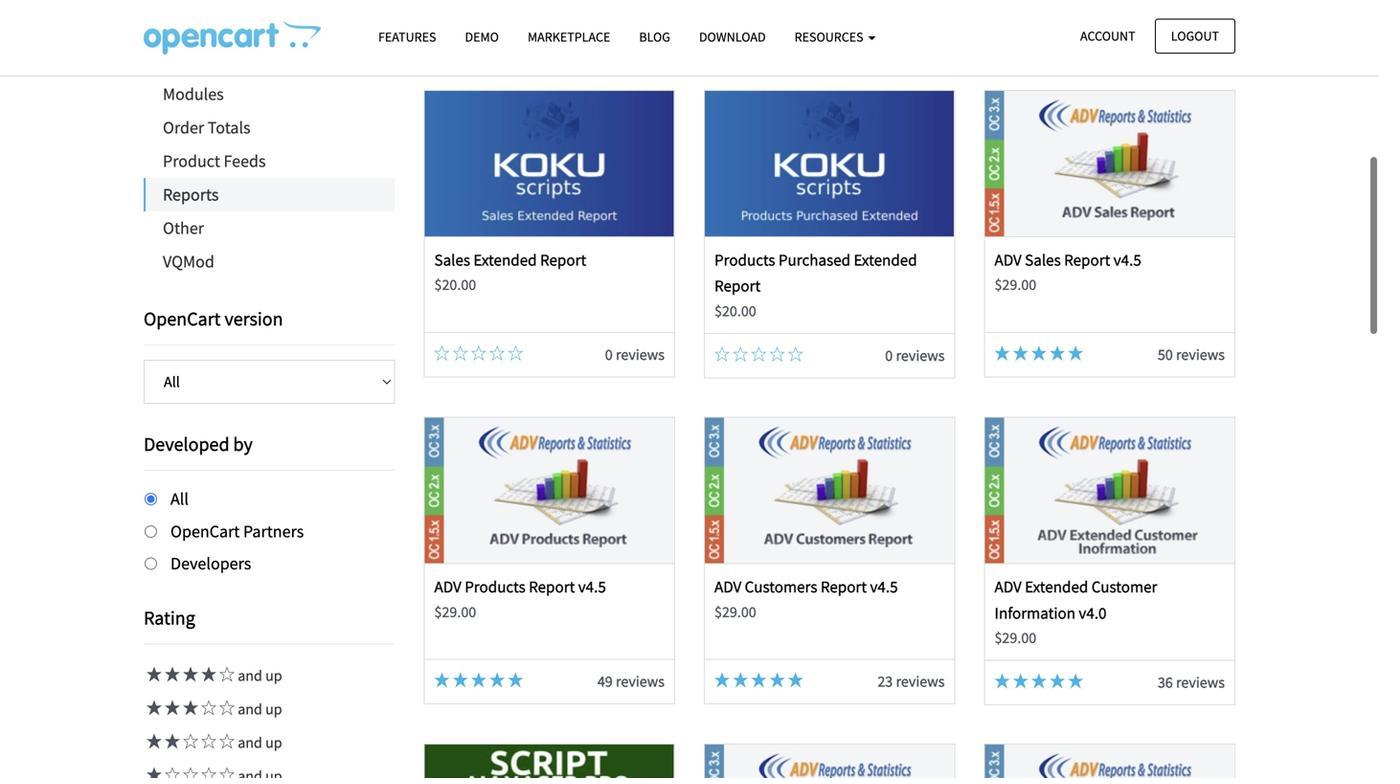 Task type: describe. For each thing, give the bounding box(es) containing it.
products purchased extended report $20.00
[[715, 250, 917, 321]]

$29.00 inside adv extended customer information v4.0 $29.00
[[995, 629, 1037, 648]]

adv for adv sales report v4.5
[[995, 250, 1022, 270]]

adv sales report v4.5 $29.00
[[995, 250, 1142, 295]]

extended for adv
[[1025, 577, 1088, 597]]

modules link
[[144, 78, 395, 111]]

account link
[[1064, 19, 1152, 54]]

adv products report v4.5 image
[[425, 418, 674, 564]]

and up for first 'and up' link from the top of the page
[[235, 667, 282, 686]]

developed by
[[144, 432, 253, 456]]

1 and up link from the top
[[144, 667, 282, 686]]

reviews for adv sales report v4.5
[[1176, 345, 1225, 365]]

49
[[598, 673, 613, 692]]

0 reviews for products purchased extended report
[[885, 346, 945, 365]]

gateways
[[230, 16, 300, 38]]

reports link
[[146, 178, 395, 212]]

adv extended customer information v4.0 image
[[985, 418, 1234, 564]]

resources link
[[780, 20, 890, 54]]

reviews for adv extended customer information v4.0
[[1176, 673, 1225, 693]]

order
[[163, 117, 204, 138]]

v4.5 for adv sales report v4.5
[[1114, 250, 1142, 270]]

opencart - marketplace image
[[144, 20, 321, 55]]

50
[[1158, 345, 1173, 365]]

report for adv products report v4.5
[[529, 577, 575, 597]]

sales extended report image
[[425, 91, 674, 237]]

$20.00 inside the products purchased extended report $20.00
[[715, 302, 756, 321]]

features link
[[364, 20, 451, 54]]

blog link
[[625, 20, 685, 54]]

vqmod link
[[144, 245, 395, 279]]

marketplace
[[528, 28, 610, 45]]

script manager pro (gdpr, g, fb, custom & api) image
[[425, 745, 674, 779]]

opencart for opencart partners
[[170, 521, 240, 542]]

adv products report v4.5 $29.00
[[434, 577, 606, 622]]

features
[[378, 28, 436, 45]]

shipping methods link
[[144, 44, 395, 78]]

report inside the products purchased extended report $20.00
[[715, 276, 761, 296]]

product feeds
[[163, 150, 266, 172]]

payment gateways
[[163, 16, 300, 38]]

account
[[1081, 27, 1136, 45]]

adv for adv products report v4.5
[[434, 577, 461, 597]]

adv profit module v4.9 (product costs, profit, m.. image
[[705, 745, 954, 779]]

opencart for opencart version
[[144, 307, 221, 331]]

all
[[170, 489, 189, 510]]

sales inside the adv sales report v4.5 $29.00
[[1025, 250, 1061, 270]]

products purchased extended report link
[[715, 250, 917, 296]]

order totals
[[163, 117, 251, 138]]

0 for products purchased extended report
[[885, 346, 893, 365]]

and for first 'and up' link from the top of the page
[[238, 667, 262, 686]]

blog
[[639, 28, 670, 45]]

adv customers report v4.5 link
[[715, 577, 898, 597]]

50 reviews
[[1158, 345, 1225, 365]]

36
[[1158, 673, 1173, 693]]

version
[[225, 307, 283, 331]]

opencart partners
[[170, 521, 304, 542]]

product
[[163, 150, 220, 172]]

adv for adv extended customer information v4.0
[[995, 577, 1022, 597]]

$29.00 for sales
[[995, 276, 1037, 295]]

adv customers report v4.5 image
[[705, 418, 954, 564]]

adv extended customer information v4.0 link
[[995, 577, 1158, 623]]

adv sales profit report v4.5 image
[[985, 745, 1234, 779]]

v4.5 for adv customers report v4.5
[[870, 577, 898, 597]]

by
[[233, 432, 253, 456]]

reviews for adv customers report v4.5
[[896, 673, 945, 692]]

demo
[[465, 28, 499, 45]]

order totals link
[[144, 111, 395, 145]]

logout
[[1171, 27, 1219, 45]]

report for sales extended report
[[540, 250, 586, 270]]

opencart version
[[144, 307, 283, 331]]

$29.00 for customers
[[715, 603, 756, 622]]

23 reviews
[[878, 673, 945, 692]]

purchased
[[779, 250, 851, 270]]

up for 2nd 'and up' link from the bottom of the page
[[265, 700, 282, 719]]



Task type: vqa. For each thing, say whether or not it's contained in the screenshot.
Effective
no



Task type: locate. For each thing, give the bounding box(es) containing it.
extended
[[474, 250, 537, 270], [854, 250, 917, 270], [1025, 577, 1088, 597]]

0 vertical spatial and
[[238, 667, 262, 686]]

$29.00 down "customers"
[[715, 603, 756, 622]]

sales extended report $20.00
[[434, 250, 586, 295]]

0 horizontal spatial $20.00
[[434, 276, 476, 295]]

and for 2nd 'and up' link from the bottom of the page
[[238, 700, 262, 719]]

0 horizontal spatial extended
[[474, 250, 537, 270]]

1 horizontal spatial 0 reviews
[[885, 346, 945, 365]]

and up for 2nd 'and up' link from the bottom of the page
[[235, 700, 282, 719]]

opencart down vqmod
[[144, 307, 221, 331]]

23
[[878, 673, 893, 692]]

extended inside the sales extended report $20.00
[[474, 250, 537, 270]]

opencart
[[144, 307, 221, 331], [170, 521, 240, 542]]

information
[[995, 603, 1076, 623]]

reports
[[163, 184, 219, 205]]

1 horizontal spatial v4.5
[[870, 577, 898, 597]]

1 vertical spatial opencart
[[170, 521, 240, 542]]

developed
[[144, 432, 229, 456]]

2 and from the top
[[238, 700, 262, 719]]

and up link
[[144, 667, 282, 686], [144, 700, 282, 719], [144, 734, 282, 753]]

None radio
[[145, 526, 157, 538]]

0 horizontal spatial products
[[465, 577, 526, 597]]

1 vertical spatial and up link
[[144, 700, 282, 719]]

modules
[[163, 83, 224, 105]]

extended inside the products purchased extended report $20.00
[[854, 250, 917, 270]]

star light image
[[1032, 346, 1047, 361], [1068, 346, 1084, 361], [453, 673, 468, 688], [490, 673, 505, 688], [508, 673, 523, 688], [715, 673, 730, 688], [733, 673, 748, 688], [751, 673, 767, 688], [995, 674, 1010, 689], [1032, 674, 1047, 689], [1050, 674, 1065, 689], [180, 701, 198, 716], [144, 734, 162, 749], [162, 734, 180, 749], [144, 768, 162, 779]]

0 horizontal spatial sales
[[434, 250, 470, 270]]

0 vertical spatial up
[[265, 667, 282, 686]]

0 vertical spatial and up link
[[144, 667, 282, 686]]

shipping
[[163, 50, 227, 71]]

0
[[605, 345, 613, 365], [885, 346, 893, 365]]

2 horizontal spatial extended
[[1025, 577, 1088, 597]]

v4.5 inside the adv sales report v4.5 $29.00
[[1114, 250, 1142, 270]]

customers
[[745, 577, 817, 597]]

adv sales report v4.5 image
[[985, 91, 1234, 237]]

report inside the adv sales report v4.5 $29.00
[[1064, 250, 1110, 270]]

download link
[[685, 20, 780, 54]]

products inside the products purchased extended report $20.00
[[715, 250, 775, 270]]

0 reviews for sales extended report
[[605, 345, 665, 365]]

star light image
[[995, 346, 1010, 361], [1013, 346, 1028, 361], [1050, 346, 1065, 361], [144, 667, 162, 682], [162, 667, 180, 682], [180, 667, 198, 682], [198, 667, 216, 682], [434, 673, 450, 688], [471, 673, 487, 688], [770, 673, 785, 688], [788, 673, 803, 688], [1013, 674, 1028, 689], [1068, 674, 1084, 689], [144, 701, 162, 716], [162, 701, 180, 716]]

opencart up developers
[[170, 521, 240, 542]]

$29.00 down adv products report v4.5 link
[[434, 603, 476, 622]]

1 vertical spatial and up
[[235, 700, 282, 719]]

1 horizontal spatial sales
[[1025, 250, 1061, 270]]

0 for sales extended report
[[605, 345, 613, 365]]

3 and up link from the top
[[144, 734, 282, 753]]

1 horizontal spatial products
[[715, 250, 775, 270]]

3 up from the top
[[265, 734, 282, 753]]

None radio
[[145, 493, 157, 506], [145, 558, 157, 570], [145, 493, 157, 506], [145, 558, 157, 570]]

2 sales from the left
[[1025, 250, 1061, 270]]

v4.5 inside adv products report v4.5 $29.00
[[578, 577, 606, 597]]

reviews
[[616, 345, 665, 365], [1176, 345, 1225, 365], [896, 346, 945, 365], [616, 673, 665, 692], [896, 673, 945, 692], [1176, 673, 1225, 693]]

$29.00 inside adv products report v4.5 $29.00
[[434, 603, 476, 622]]

other link
[[144, 212, 395, 245]]

v4.0
[[1079, 603, 1107, 623]]

1 vertical spatial $20.00
[[715, 302, 756, 321]]

and for first 'and up' link from the bottom of the page
[[238, 734, 262, 753]]

methods
[[231, 50, 293, 71]]

adv products report v4.5 link
[[434, 577, 606, 597]]

report
[[540, 250, 586, 270], [1064, 250, 1110, 270], [715, 276, 761, 296], [529, 577, 575, 597], [821, 577, 867, 597]]

report for adv sales report v4.5
[[1064, 250, 1110, 270]]

products purchased extended report image
[[705, 91, 954, 237]]

and up
[[235, 667, 282, 686], [235, 700, 282, 719], [235, 734, 282, 753]]

0 vertical spatial $20.00
[[434, 276, 476, 295]]

adv inside adv products report v4.5 $29.00
[[434, 577, 461, 597]]

partners
[[243, 521, 304, 542]]

developers
[[170, 553, 251, 575]]

0 vertical spatial products
[[715, 250, 775, 270]]

$20.00 down sales extended report link
[[434, 276, 476, 295]]

$29.00 for products
[[434, 603, 476, 622]]

adv for adv customers report v4.5
[[715, 577, 742, 597]]

adv inside adv extended customer information v4.0 $29.00
[[995, 577, 1022, 597]]

1 vertical spatial up
[[265, 700, 282, 719]]

49 reviews
[[598, 673, 665, 692]]

sales inside the sales extended report $20.00
[[434, 250, 470, 270]]

feeds
[[224, 150, 266, 172]]

v4.5 inside adv customers report v4.5 $29.00
[[870, 577, 898, 597]]

2 and up from the top
[[235, 700, 282, 719]]

and
[[238, 667, 262, 686], [238, 700, 262, 719], [238, 734, 262, 753]]

0 horizontal spatial 0 reviews
[[605, 345, 665, 365]]

extended inside adv extended customer information v4.0 $29.00
[[1025, 577, 1088, 597]]

and up for first 'and up' link from the bottom of the page
[[235, 734, 282, 753]]

adv inside the adv sales report v4.5 $29.00
[[995, 250, 1022, 270]]

0 vertical spatial opencart
[[144, 307, 221, 331]]

report inside the sales extended report $20.00
[[540, 250, 586, 270]]

products inside adv products report v4.5 $29.00
[[465, 577, 526, 597]]

$20.00 down products purchased extended report link
[[715, 302, 756, 321]]

customer
[[1092, 577, 1158, 597]]

1 up from the top
[[265, 667, 282, 686]]

star light o image
[[434, 346, 450, 361], [453, 346, 468, 361], [508, 346, 523, 361], [715, 347, 730, 362], [733, 347, 748, 362], [216, 667, 235, 682], [216, 734, 235, 749], [216, 768, 235, 779]]

v4.5 for adv products report v4.5
[[578, 577, 606, 597]]

up for first 'and up' link from the bottom of the page
[[265, 734, 282, 753]]

2 and up link from the top
[[144, 700, 282, 719]]

demo link
[[451, 20, 513, 54]]

2 vertical spatial and
[[238, 734, 262, 753]]

up for first 'and up' link from the top of the page
[[265, 667, 282, 686]]

reviews for sales extended report
[[616, 345, 665, 365]]

1 vertical spatial and
[[238, 700, 262, 719]]

2 vertical spatial and up link
[[144, 734, 282, 753]]

star light o image
[[471, 346, 487, 361], [490, 346, 505, 361], [751, 347, 767, 362], [770, 347, 785, 362], [788, 347, 803, 362], [198, 701, 216, 716], [216, 701, 235, 716], [180, 734, 198, 749], [198, 734, 216, 749], [162, 768, 180, 779], [180, 768, 198, 779], [198, 768, 216, 779]]

1 vertical spatial products
[[465, 577, 526, 597]]

3 and from the top
[[238, 734, 262, 753]]

sales
[[434, 250, 470, 270], [1025, 250, 1061, 270]]

2 horizontal spatial v4.5
[[1114, 250, 1142, 270]]

1 and up from the top
[[235, 667, 282, 686]]

1 horizontal spatial $20.00
[[715, 302, 756, 321]]

0 vertical spatial and up
[[235, 667, 282, 686]]

0 horizontal spatial v4.5
[[578, 577, 606, 597]]

0 horizontal spatial 0
[[605, 345, 613, 365]]

3 and up from the top
[[235, 734, 282, 753]]

adv customers report v4.5 $29.00
[[715, 577, 898, 622]]

reviews for products purchased extended report
[[896, 346, 945, 365]]

$29.00 inside adv customers report v4.5 $29.00
[[715, 603, 756, 622]]

report for adv customers report v4.5
[[821, 577, 867, 597]]

1 horizontal spatial 0
[[885, 346, 893, 365]]

marketplace link
[[513, 20, 625, 54]]

adv inside adv customers report v4.5 $29.00
[[715, 577, 742, 597]]

$29.00 down 'adv sales report v4.5' "link"
[[995, 276, 1037, 295]]

vqmod
[[163, 251, 214, 273]]

payment gateways link
[[144, 11, 395, 44]]

report inside adv customers report v4.5 $29.00
[[821, 577, 867, 597]]

extended for sales
[[474, 250, 537, 270]]

2 up from the top
[[265, 700, 282, 719]]

payment
[[163, 16, 227, 38]]

report inside adv products report v4.5 $29.00
[[529, 577, 575, 597]]

$29.00 down information
[[995, 629, 1037, 648]]

up
[[265, 667, 282, 686], [265, 700, 282, 719], [265, 734, 282, 753]]

2 vertical spatial and up
[[235, 734, 282, 753]]

products
[[715, 250, 775, 270], [465, 577, 526, 597]]

resources
[[795, 28, 866, 45]]

shipping methods
[[163, 50, 293, 71]]

product feeds link
[[144, 145, 395, 178]]

paypal payment gateway image
[[525, 0, 1135, 12]]

v4.5
[[1114, 250, 1142, 270], [578, 577, 606, 597], [870, 577, 898, 597]]

1 and from the top
[[238, 667, 262, 686]]

adv extended customer information v4.0 $29.00
[[995, 577, 1158, 648]]

0 reviews
[[605, 345, 665, 365], [885, 346, 945, 365]]

totals
[[208, 117, 251, 138]]

$20.00
[[434, 276, 476, 295], [715, 302, 756, 321]]

36 reviews
[[1158, 673, 1225, 693]]

logout link
[[1155, 19, 1236, 54]]

1 sales from the left
[[434, 250, 470, 270]]

adv
[[995, 250, 1022, 270], [434, 577, 461, 597], [715, 577, 742, 597], [995, 577, 1022, 597]]

sales extended report link
[[434, 250, 586, 270]]

adv sales report v4.5 link
[[995, 250, 1142, 270]]

$29.00 inside the adv sales report v4.5 $29.00
[[995, 276, 1037, 295]]

rating
[[144, 606, 195, 630]]

download
[[699, 28, 766, 45]]

other
[[163, 217, 204, 239]]

2 vertical spatial up
[[265, 734, 282, 753]]

reviews for adv products report v4.5
[[616, 673, 665, 692]]

1 horizontal spatial extended
[[854, 250, 917, 270]]

$20.00 inside the sales extended report $20.00
[[434, 276, 476, 295]]

$29.00
[[995, 276, 1037, 295], [434, 603, 476, 622], [715, 603, 756, 622], [995, 629, 1037, 648]]



